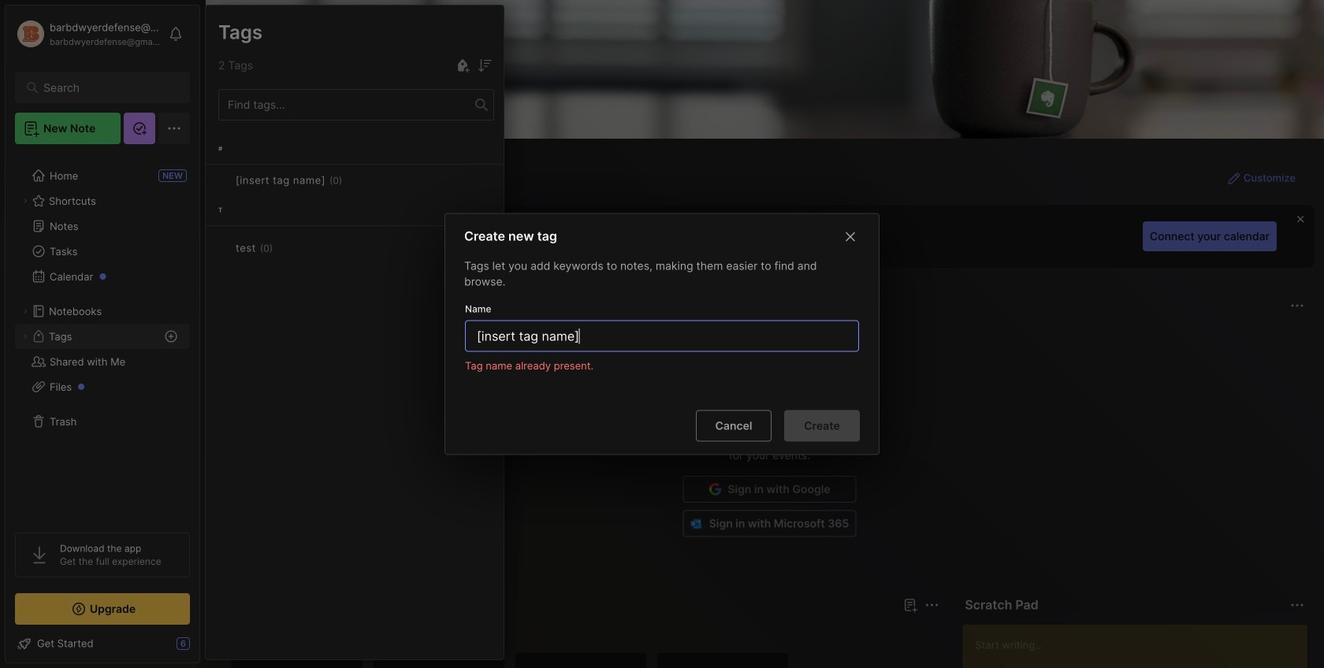 Task type: vqa. For each thing, say whether or not it's contained in the screenshot.
the bottom 'ROW GROUP'
yes



Task type: locate. For each thing, give the bounding box(es) containing it.
0 vertical spatial row group
[[206, 133, 504, 286]]

None search field
[[43, 78, 169, 97]]

Tag name text field
[[475, 321, 852, 351]]

close image
[[841, 228, 860, 246]]

tab
[[234, 624, 281, 643]]

row group
[[206, 133, 504, 286], [231, 653, 799, 669]]

1 vertical spatial row group
[[231, 653, 799, 669]]

create new tag image
[[453, 56, 472, 75]]

Find tags… text field
[[219, 94, 475, 116]]

tree
[[6, 154, 199, 519]]

Search text field
[[43, 80, 169, 95]]



Task type: describe. For each thing, give the bounding box(es) containing it.
expand tags image
[[21, 332, 30, 341]]

main element
[[0, 0, 205, 669]]

none search field inside "main" element
[[43, 78, 169, 97]]

Start writing… text field
[[976, 625, 1307, 669]]

tree inside "main" element
[[6, 154, 199, 519]]

expand notebooks image
[[21, 307, 30, 316]]



